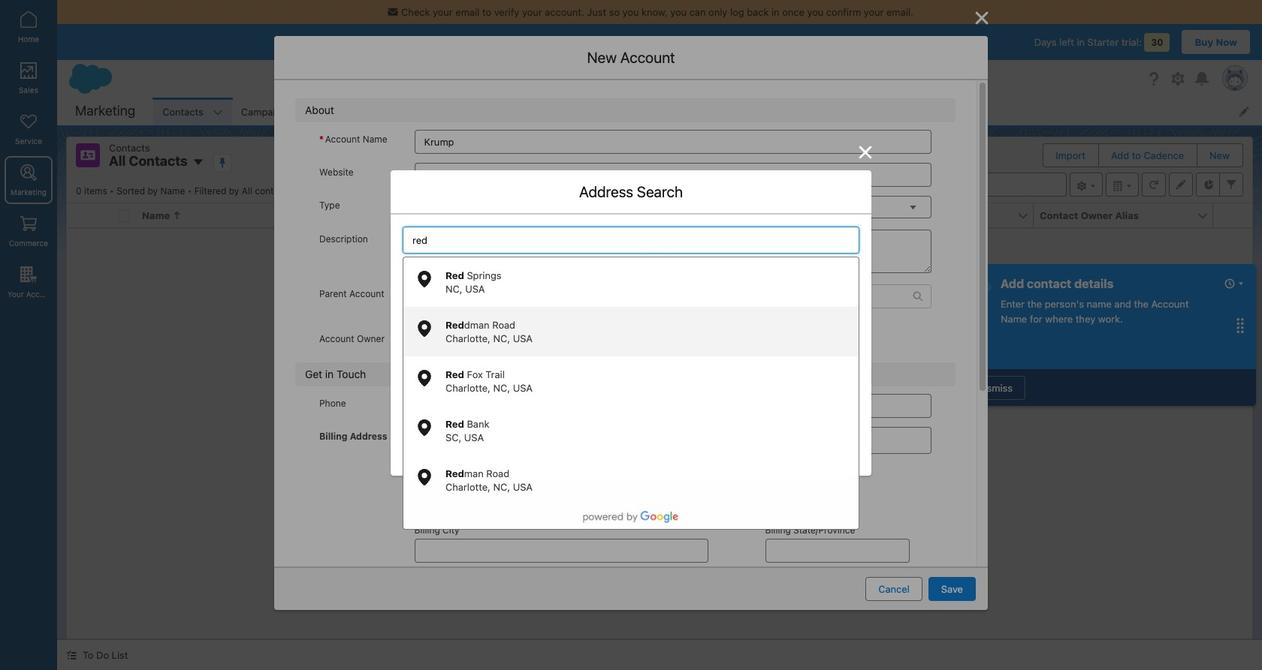 Task type: vqa. For each thing, say whether or not it's contained in the screenshot.
Performance link
no



Task type: describe. For each thing, give the bounding box(es) containing it.
account inside button
[[322, 210, 362, 222]]

information
[[913, 92, 965, 104]]

billing address
[[319, 431, 387, 442]]

usa for dman road
[[513, 333, 533, 345]]

Description text field
[[414, 230, 931, 273]]

field.
[[578, 309, 599, 321]]

type
[[319, 200, 340, 211]]

know,
[[642, 6, 668, 18]]

1 vertical spatial address
[[350, 431, 387, 442]]

parent account
[[319, 288, 384, 300]]

0
[[76, 186, 82, 197]]

Enter address text field
[[403, 227, 859, 254]]

red dman road charlotte, nc, usa
[[445, 319, 533, 345]]

cancel
[[878, 584, 910, 596]]

your account link
[[5, 258, 56, 306]]

sorted
[[117, 186, 145, 197]]

a
[[648, 494, 653, 506]]

red fox trail charlotte, nc, usa
[[445, 369, 533, 394]]

ago
[[385, 186, 401, 197]]

cancel button
[[866, 578, 922, 602]]

country
[[793, 567, 827, 578]]

phone button
[[675, 204, 838, 228]]

dman
[[464, 319, 489, 331]]

30
[[1151, 37, 1163, 48]]

list
[[112, 650, 128, 662]]

service
[[15, 137, 42, 146]]

trial:
[[1121, 36, 1142, 48]]

service link
[[5, 105, 53, 153]]

name inside button
[[364, 210, 392, 222]]

0 vertical spatial marketing
[[75, 103, 135, 119]]

contact owner alias button
[[1034, 204, 1197, 228]]

cadence
[[1144, 149, 1184, 162]]

red springs nc, usa
[[445, 270, 502, 295]]

item number image
[[67, 204, 112, 228]]

search...
[[560, 73, 600, 85]]

campaigns link
[[232, 98, 301, 125]]

account name button
[[316, 204, 479, 228]]

nc, for fox trail
[[493, 382, 510, 394]]

list containing contacts
[[153, 98, 1262, 125]]

2 by from the left
[[229, 186, 239, 197]]

Billing State/Province text field
[[765, 539, 910, 563]]

account name element
[[316, 204, 504, 228]]

to do list button
[[57, 641, 137, 671]]

search
[[637, 183, 683, 201]]

1 horizontal spatial the
[[1027, 298, 1042, 310]]

complete
[[517, 309, 558, 321]]

new for new account
[[587, 49, 617, 66]]

0 horizontal spatial to
[[482, 6, 491, 18]]

First Name text field
[[407, 213, 945, 237]]

email button
[[854, 204, 1017, 228]]

they
[[1076, 313, 1095, 325]]

1 by from the left
[[148, 186, 158, 197]]

status containing it's the fastest way to win more deals.
[[549, 333, 771, 511]]

required
[[869, 92, 910, 104]]

0 vertical spatial address
[[579, 183, 633, 201]]

owner for account
[[357, 333, 385, 344]]

phone inside button
[[681, 210, 711, 222]]

left
[[1059, 36, 1074, 48]]

phone element
[[675, 204, 863, 228]]

name down segments list item
[[363, 134, 387, 145]]

complete this field.
[[517, 309, 599, 321]]

more
[[692, 467, 715, 479]]

parent
[[319, 288, 347, 300]]

contacts list item
[[153, 98, 232, 125]]

option inside list box
[[403, 512, 859, 524]]

campaigns
[[241, 106, 292, 118]]

red for bank
[[445, 418, 464, 430]]

do
[[96, 650, 109, 662]]

starter
[[1087, 36, 1119, 48]]

items
[[84, 186, 107, 197]]

back
[[747, 6, 769, 18]]

4
[[340, 186, 346, 197]]

red for springs
[[445, 270, 464, 282]]

charlotte, for man
[[445, 482, 490, 494]]

this
[[560, 309, 576, 321]]

nc, for dman road
[[493, 333, 510, 345]]

all contacts|contacts|list view element
[[66, 137, 1253, 641]]

billing for billing state/province
[[765, 525, 791, 536]]

inverse image for search
[[856, 143, 874, 162]]

all contacts
[[109, 153, 188, 169]]

work.
[[1098, 313, 1123, 325]]

account.
[[545, 6, 584, 18]]

cell inside all contacts|contacts|list view element
[[112, 204, 136, 228]]

list view controls image
[[1070, 173, 1103, 197]]

updated
[[301, 186, 338, 197]]

minutes
[[349, 186, 382, 197]]

import button
[[1044, 144, 1097, 167]]

to inside status
[[662, 467, 671, 479]]

deals.
[[718, 467, 745, 479]]

2 • from the left
[[188, 186, 192, 197]]

home
[[18, 35, 39, 44]]

buy
[[1195, 36, 1213, 48]]

charlotte, for fox
[[445, 382, 490, 394]]

new account
[[587, 49, 675, 66]]

enter
[[1001, 298, 1025, 310]]

1 vertical spatial all
[[242, 186, 252, 197]]

tara
[[414, 333, 435, 346]]

billing zip/postal code
[[414, 567, 510, 578]]

new inside button
[[1209, 149, 1230, 162]]

website
[[319, 167, 354, 178]]

account right your on the top of the page
[[26, 290, 56, 299]]

1 you from the left
[[622, 6, 639, 18]]

account down the segments
[[325, 134, 360, 145]]

new contact
[[582, 49, 668, 66]]

verify
[[494, 6, 519, 18]]

email
[[455, 6, 480, 18]]

once
[[782, 6, 804, 18]]

the inside all contacts|contacts|list view element
[[590, 467, 605, 479]]

add for a
[[627, 494, 645, 506]]

0 vertical spatial *
[[852, 92, 856, 104]]

segments
[[330, 106, 375, 118]]

fastest
[[608, 467, 639, 479]]

account right parent in the left top of the page
[[349, 288, 384, 300]]

2 vertical spatial contact
[[656, 494, 692, 506]]

2 you from the left
[[670, 6, 687, 18]]

contacts inside list item
[[162, 106, 203, 118]]

email
[[860, 210, 886, 222]]

city
[[443, 525, 459, 536]]

confirm
[[826, 6, 861, 18]]

name inside add contact details enter the person's name and the account name for where they work.
[[1001, 313, 1027, 325]]

contacts link
[[153, 98, 213, 125]]

Billing City text field
[[414, 539, 708, 563]]

account inside add contact details enter the person's name and the account name for where they work.
[[1151, 298, 1189, 310]]

inverse image for account
[[973, 9, 991, 27]]

all contacts status
[[76, 186, 301, 197]]

1 vertical spatial contact
[[1040, 210, 1078, 222]]

home link
[[5, 3, 53, 51]]

road for dman road
[[492, 319, 515, 331]]

2 your from the left
[[522, 6, 542, 18]]



Task type: locate. For each thing, give the bounding box(es) containing it.
way
[[642, 467, 659, 479]]

you right so
[[622, 6, 639, 18]]

marketing up the "all contacts"
[[75, 103, 135, 119]]

about right 'campaigns' in the left of the page
[[305, 104, 334, 116]]

1 horizontal spatial in
[[771, 6, 779, 18]]

4 red from the top
[[445, 418, 464, 430]]

all left 'contacts'
[[242, 186, 252, 197]]

owner for contact
[[1081, 210, 1113, 222]]

nc, inside red dman road charlotte, nc, usa
[[493, 333, 510, 345]]

* = required information
[[852, 92, 965, 104]]

springs
[[467, 270, 502, 282]]

red inside red man road charlotte, nc, usa
[[445, 468, 464, 480]]

1 vertical spatial add
[[1001, 277, 1024, 291]]

charlotte, for dman
[[445, 333, 490, 345]]

list box containing red
[[403, 257, 859, 530]]

1 horizontal spatial *
[[409, 240, 413, 251]]

billing for billing country
[[765, 567, 791, 578]]

charlotte,
[[445, 333, 490, 345], [445, 382, 490, 394], [445, 482, 490, 494]]

buy now button
[[1182, 30, 1250, 54]]

road inside red man road charlotte, nc, usa
[[486, 468, 509, 480]]

contact up search... button
[[616, 49, 668, 66]]

* left =
[[852, 92, 856, 104]]

it's
[[574, 467, 588, 479]]

0 horizontal spatial you
[[622, 6, 639, 18]]

2 horizontal spatial you
[[807, 6, 824, 18]]

2 horizontal spatial add
[[1111, 149, 1129, 162]]

0 horizontal spatial your
[[433, 6, 453, 18]]

fox
[[467, 369, 483, 381]]

road
[[492, 319, 515, 331], [486, 468, 509, 480]]

red
[[445, 270, 464, 282], [445, 319, 464, 331], [445, 369, 464, 381], [445, 418, 464, 430], [445, 468, 464, 480]]

account up search... button
[[620, 49, 675, 66]]

0 horizontal spatial owner
[[357, 333, 385, 344]]

2 horizontal spatial *
[[852, 92, 856, 104]]

3 red from the top
[[445, 369, 464, 381]]

Website url field
[[414, 163, 931, 187]]

email element
[[854, 204, 1043, 228]]

1 horizontal spatial phone
[[681, 210, 711, 222]]

red for fox trail
[[445, 369, 464, 381]]

all up sorted
[[109, 153, 126, 169]]

0 vertical spatial all
[[109, 153, 126, 169]]

so
[[609, 6, 620, 18]]

0 vertical spatial in
[[771, 6, 779, 18]]

contact down list view controls icon
[[1040, 210, 1078, 222]]

0 horizontal spatial phone
[[319, 398, 346, 409]]

billing left country
[[765, 567, 791, 578]]

1 • from the left
[[110, 186, 114, 197]]

3 charlotte, from the top
[[445, 482, 490, 494]]

2 horizontal spatial your
[[864, 6, 884, 18]]

account owner
[[319, 333, 385, 344]]

name button
[[136, 204, 299, 228]]

charlotte, down "dman"
[[445, 333, 490, 345]]

0 horizontal spatial address
[[350, 431, 387, 442]]

add for to
[[1111, 149, 1129, 162]]

1 horizontal spatial all
[[242, 186, 252, 197]]

title button
[[495, 204, 658, 228]]

address search
[[579, 183, 683, 201]]

text default image
[[66, 651, 77, 661]]

owner
[[1081, 210, 1113, 222], [357, 333, 385, 344]]

2 vertical spatial in
[[325, 368, 334, 381]]

usa up billing city text field
[[513, 482, 533, 494]]

contact
[[616, 49, 668, 66], [1040, 210, 1078, 222], [656, 494, 692, 506]]

touch
[[337, 368, 366, 381]]

billing left zip/postal
[[414, 567, 440, 578]]

nc, for man road
[[493, 482, 510, 494]]

=
[[861, 92, 867, 104]]

usa inside red dman road charlotte, nc, usa
[[513, 333, 533, 345]]

owner inside button
[[1081, 210, 1113, 222]]

red for man road
[[445, 468, 464, 480]]

phone down get in touch
[[319, 398, 346, 409]]

phone up the description text field at top
[[681, 210, 711, 222]]

commerce link
[[5, 207, 53, 255]]

2 horizontal spatial in
[[1077, 36, 1085, 48]]

segments list item
[[320, 98, 404, 125]]

account name inside button
[[322, 210, 392, 222]]

usa for man road
[[513, 482, 533, 494]]

name left the filtered
[[160, 186, 185, 197]]

0 vertical spatial add
[[1111, 149, 1129, 162]]

red inside red springs nc, usa
[[445, 270, 464, 282]]

usa
[[465, 283, 485, 295], [513, 333, 533, 345], [513, 382, 533, 394], [464, 432, 484, 444], [513, 482, 533, 494]]

inverse image
[[973, 9, 991, 27], [973, 9, 991, 27], [856, 143, 874, 162]]

name down sorted
[[142, 210, 170, 222]]

alias
[[1115, 210, 1139, 222]]

Phone telephone field
[[414, 394, 931, 418]]

red inside red dman road charlotte, nc, usa
[[445, 319, 464, 331]]

the right it's at the bottom left of page
[[590, 467, 605, 479]]

billing for billing street
[[414, 461, 440, 472]]

1 horizontal spatial by
[[229, 186, 239, 197]]

to inside the add to cadence button
[[1132, 149, 1141, 162]]

1 list item from the left
[[467, 98, 522, 125]]

you left can
[[670, 6, 687, 18]]

2 vertical spatial add
[[627, 494, 645, 506]]

only
[[708, 6, 727, 18]]

* text field
[[407, 251, 945, 275]]

0 vertical spatial contact
[[616, 49, 668, 66]]

usa down red dman road charlotte, nc, usa
[[513, 382, 533, 394]]

charlotte, down fox
[[445, 382, 490, 394]]

address
[[579, 183, 633, 201], [350, 431, 387, 442]]

billing for billing zip/postal code
[[414, 567, 440, 578]]

usa inside red bank sc, usa
[[464, 432, 484, 444]]

by right sorted
[[148, 186, 158, 197]]

address up title element
[[579, 183, 633, 201]]

1 horizontal spatial marketing
[[75, 103, 135, 119]]

tara s
[[414, 333, 443, 346]]

your left email on the left top
[[433, 6, 453, 18]]

2 horizontal spatial to
[[1132, 149, 1141, 162]]

account name down 'minutes'
[[322, 210, 392, 222]]

the
[[1027, 298, 1042, 310], [1134, 298, 1149, 310], [590, 467, 605, 479]]

0 horizontal spatial marketing
[[10, 188, 47, 197]]

charlotte, inside red dman road charlotte, nc, usa
[[445, 333, 490, 345]]

2 vertical spatial charlotte,
[[445, 482, 490, 494]]

billing down get in touch
[[319, 431, 347, 442]]

to do list
[[83, 650, 128, 662]]

charlotte, inside red fox trail charlotte, nc, usa
[[445, 382, 490, 394]]

name inside button
[[142, 210, 170, 222]]

add inside the add to cadence button
[[1111, 149, 1129, 162]]

* down account name element
[[409, 240, 413, 251]]

• right items
[[110, 186, 114, 197]]

2 red from the top
[[445, 319, 464, 331]]

1 red from the top
[[445, 270, 464, 282]]

Search All Contacts list view. search field
[[886, 173, 1067, 197]]

•
[[110, 186, 114, 197], [188, 186, 192, 197], [294, 186, 299, 197]]

search... button
[[530, 67, 831, 91]]

name element
[[136, 204, 325, 228]]

trail
[[486, 369, 505, 381]]

action element
[[1213, 204, 1252, 228]]

red inside red bank sc, usa
[[445, 418, 464, 430]]

where
[[1045, 313, 1073, 325]]

0 horizontal spatial •
[[110, 186, 114, 197]]

account up the description
[[322, 210, 362, 222]]

1 horizontal spatial your
[[522, 6, 542, 18]]

1 vertical spatial phone
[[319, 398, 346, 409]]

log
[[730, 6, 744, 18]]

• left the filtered
[[188, 186, 192, 197]]

red for dman road
[[445, 319, 464, 331]]

now
[[1216, 36, 1237, 48]]

email.
[[886, 6, 913, 18]]

usa inside red man road charlotte, nc, usa
[[513, 482, 533, 494]]

red inside red fox trail charlotte, nc, usa
[[445, 369, 464, 381]]

title element
[[495, 204, 684, 228]]

usa down bank
[[464, 432, 484, 444]]

your right verify on the top of the page
[[522, 6, 542, 18]]

1 horizontal spatial owner
[[1081, 210, 1113, 222]]

road inside red dman road charlotte, nc, usa
[[492, 319, 515, 331]]

contact owner alias element
[[1034, 204, 1222, 228]]

your
[[433, 6, 453, 18], [522, 6, 542, 18], [864, 6, 884, 18]]

new for new contact
[[582, 49, 612, 66]]

and
[[1114, 298, 1131, 310]]

2 horizontal spatial •
[[294, 186, 299, 197]]

list box
[[403, 257, 859, 530]]

1 vertical spatial road
[[486, 468, 509, 480]]

marketing link
[[5, 156, 53, 204]]

0 vertical spatial account name
[[325, 134, 387, 145]]

details
[[1074, 277, 1114, 291]]

nc, inside red springs nc, usa
[[445, 283, 462, 295]]

dismiss button
[[965, 376, 1025, 400]]

cell
[[112, 204, 136, 228]]

add up select list display icon
[[1111, 149, 1129, 162]]

address down touch
[[350, 431, 387, 442]]

new button
[[1197, 144, 1242, 167]]

about left segments link
[[290, 116, 319, 128]]

0 horizontal spatial the
[[590, 467, 605, 479]]

list item
[[467, 98, 522, 125], [522, 98, 598, 125]]

the up 'for'
[[1027, 298, 1042, 310]]

0 vertical spatial charlotte,
[[445, 333, 490, 345]]

dismiss
[[977, 382, 1013, 394]]

add up enter
[[1001, 277, 1024, 291]]

None text field
[[414, 130, 931, 154], [407, 506, 945, 530], [407, 539, 945, 563], [414, 130, 931, 154], [407, 506, 945, 530], [407, 539, 945, 563]]

usa down springs
[[465, 283, 485, 295]]

for
[[1030, 313, 1042, 325]]

select list display image
[[1106, 173, 1139, 197]]

person's
[[1045, 298, 1084, 310]]

1 horizontal spatial add
[[1001, 277, 1024, 291]]

1 charlotte, from the top
[[445, 333, 490, 345]]

filtered
[[194, 186, 226, 197]]

marketing up commerce link
[[10, 188, 47, 197]]

name
[[363, 134, 387, 145], [160, 186, 185, 197], [142, 210, 170, 222], [364, 210, 392, 222], [1001, 313, 1027, 325]]

billing for billing address
[[319, 431, 347, 442]]

contact right a
[[656, 494, 692, 506]]

campaigns list item
[[232, 98, 320, 125]]

segments link
[[320, 98, 384, 125]]

5 red from the top
[[445, 468, 464, 480]]

you right once
[[807, 6, 824, 18]]

to left win
[[662, 467, 671, 479]]

0 horizontal spatial by
[[148, 186, 158, 197]]

nc, inside red fox trail charlotte, nc, usa
[[493, 382, 510, 394]]

investor
[[426, 202, 462, 214]]

road right "dman"
[[492, 319, 515, 331]]

road for man road
[[486, 468, 509, 480]]

0 horizontal spatial *
[[319, 134, 324, 145]]

owner up touch
[[357, 333, 385, 344]]

name
[[1087, 298, 1112, 310]]

in right get
[[325, 368, 334, 381]]

1 horizontal spatial you
[[670, 6, 687, 18]]

account name
[[325, 134, 387, 145], [322, 210, 392, 222]]

get in touch
[[305, 368, 366, 381]]

• left updated
[[294, 186, 299, 197]]

1 horizontal spatial to
[[662, 467, 671, 479]]

3 • from the left
[[294, 186, 299, 197]]

3 you from the left
[[807, 6, 824, 18]]

check your email to verify your account. just so you know, you can only log back in once you confirm your email.
[[401, 6, 913, 18]]

Billing Street text field
[[414, 475, 852, 519]]

list
[[153, 98, 1262, 125]]

contact owner alias
[[1040, 210, 1139, 222]]

days left in starter trial: 30
[[1034, 36, 1163, 48]]

usa inside red fox trail charlotte, nc, usa
[[513, 382, 533, 394]]

action image
[[1213, 204, 1252, 228]]

2 vertical spatial to
[[662, 467, 671, 479]]

3 your from the left
[[864, 6, 884, 18]]

add left a
[[627, 494, 645, 506]]

charlotte, inside red man road charlotte, nc, usa
[[445, 482, 490, 494]]

marketing
[[75, 103, 135, 119], [10, 188, 47, 197]]

usa inside red springs nc, usa
[[465, 283, 485, 295]]

your left email.
[[864, 6, 884, 18]]

0 vertical spatial phone
[[681, 210, 711, 222]]

billing city
[[414, 525, 459, 536]]

in right back
[[771, 6, 779, 18]]

get
[[305, 368, 322, 381]]

None text field
[[407, 330, 945, 354], [407, 396, 945, 433], [407, 330, 945, 354], [407, 396, 945, 433]]

add inside add contact details enter the person's name and the account name for where they work.
[[1001, 277, 1024, 291]]

add to cadence
[[1111, 149, 1184, 162]]

1 vertical spatial *
[[319, 134, 324, 145]]

contacts
[[255, 186, 292, 197]]

win
[[674, 467, 689, 479]]

days
[[1034, 36, 1056, 48]]

0 horizontal spatial all
[[109, 153, 126, 169]]

nc, inside red man road charlotte, nc, usa
[[493, 482, 510, 494]]

2 charlotte, from the top
[[445, 382, 490, 394]]

add
[[1111, 149, 1129, 162], [1001, 277, 1024, 291], [627, 494, 645, 506]]

2 vertical spatial *
[[409, 240, 413, 251]]

* up website
[[319, 134, 324, 145]]

1 vertical spatial to
[[1132, 149, 1141, 162]]

owner left alias
[[1081, 210, 1113, 222]]

description
[[319, 234, 368, 245]]

account right and
[[1151, 298, 1189, 310]]

billing left the street
[[414, 461, 440, 472]]

option
[[403, 512, 859, 524]]

2 list item from the left
[[522, 98, 598, 125]]

account name down the segments
[[325, 134, 387, 145]]

name down 'minutes'
[[364, 210, 392, 222]]

all
[[109, 153, 126, 169], [242, 186, 252, 197]]

1 horizontal spatial address
[[579, 183, 633, 201]]

2 horizontal spatial the
[[1134, 298, 1149, 310]]

name down enter
[[1001, 313, 1027, 325]]

code
[[488, 567, 510, 578]]

investor button
[[414, 196, 931, 219]]

bank
[[467, 418, 489, 430]]

1 vertical spatial owner
[[357, 333, 385, 344]]

new
[[582, 49, 612, 66], [587, 49, 617, 66], [1209, 149, 1230, 162]]

usa down the complete
[[513, 333, 533, 345]]

add inside add a contact button
[[627, 494, 645, 506]]

1 horizontal spatial •
[[188, 186, 192, 197]]

in right left at the top right of the page
[[1077, 36, 1085, 48]]

text default image
[[913, 291, 923, 302]]

to right email on the left top
[[482, 6, 491, 18]]

item number element
[[67, 204, 112, 228]]

0 vertical spatial road
[[492, 319, 515, 331]]

by right the filtered
[[229, 186, 239, 197]]

billing up billing country
[[765, 525, 791, 536]]

1 your from the left
[[433, 6, 453, 18]]

account up get in touch
[[319, 333, 354, 344]]

billing for billing city
[[414, 525, 440, 536]]

billing left city
[[414, 525, 440, 536]]

to
[[83, 650, 94, 662]]

0 vertical spatial to
[[482, 6, 491, 18]]

the right and
[[1134, 298, 1149, 310]]

sc,
[[445, 432, 461, 444]]

add for contact
[[1001, 277, 1024, 291]]

0 horizontal spatial add
[[627, 494, 645, 506]]

contacts
[[162, 106, 203, 118], [109, 142, 150, 154], [129, 153, 188, 169]]

1 vertical spatial in
[[1077, 36, 1085, 48]]

status
[[549, 333, 771, 511]]

charlotte, down "man"
[[445, 482, 490, 494]]

1 vertical spatial charlotte,
[[445, 382, 490, 394]]

0 vertical spatial owner
[[1081, 210, 1113, 222]]

road right "man"
[[486, 468, 509, 480]]

your account
[[8, 290, 56, 299]]

usa for fox trail
[[513, 382, 533, 394]]

1 vertical spatial account name
[[322, 210, 392, 222]]

0 horizontal spatial in
[[325, 368, 334, 381]]

check
[[401, 6, 430, 18]]

1 vertical spatial marketing
[[10, 188, 47, 197]]

save
[[941, 584, 963, 596]]

to left cadence
[[1132, 149, 1141, 162]]

it's the fastest way to win more deals.
[[574, 467, 745, 479]]



